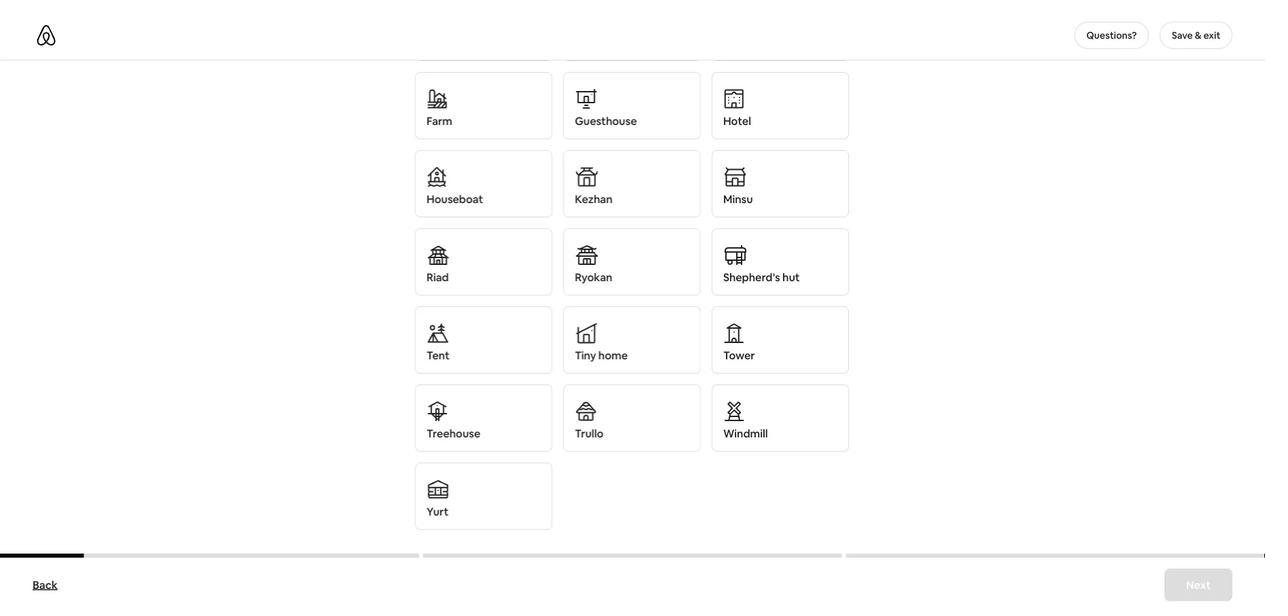 Task type: describe. For each thing, give the bounding box(es) containing it.
houseboat
[[427, 192, 483, 206]]

Treehouse button
[[415, 385, 553, 452]]

Minsu button
[[712, 150, 849, 218]]

Ryokan button
[[564, 229, 701, 296]]

windmill
[[724, 427, 768, 441]]

kezhan
[[575, 192, 613, 206]]

minsu
[[724, 192, 753, 206]]

shepherd's hut
[[724, 270, 800, 284]]

questions? button
[[1075, 22, 1149, 49]]

tiny home
[[575, 349, 628, 362]]

home
[[599, 349, 628, 362]]

ryokan
[[575, 270, 613, 284]]

save & exit button
[[1160, 22, 1233, 49]]

questions?
[[1087, 29, 1137, 41]]

yurt
[[427, 505, 449, 519]]

Guesthouse button
[[564, 72, 701, 139]]

save & exit
[[1172, 29, 1221, 41]]

tiny
[[575, 349, 596, 362]]

Yurt button
[[415, 463, 553, 530]]

Hotel button
[[712, 72, 849, 139]]

riad
[[427, 270, 449, 284]]

Trullo button
[[564, 385, 701, 452]]

next
[[1187, 578, 1211, 592]]

Tiny home button
[[564, 307, 701, 374]]

option group containing farm
[[415, 0, 850, 558]]

treehouse
[[427, 427, 481, 441]]

back button
[[26, 572, 64, 599]]



Task type: vqa. For each thing, say whether or not it's contained in the screenshot.
Windmill button on the bottom right
yes



Task type: locate. For each thing, give the bounding box(es) containing it.
option group
[[415, 0, 850, 558]]

tower
[[724, 349, 755, 362]]

&
[[1195, 29, 1202, 41]]

tent
[[427, 349, 450, 362]]

hotel
[[724, 114, 751, 128]]

farm
[[427, 114, 452, 128]]

Shepherd's hut button
[[712, 229, 849, 296]]

exit
[[1204, 29, 1221, 41]]

Riad button
[[415, 229, 553, 296]]

trullo
[[575, 427, 604, 441]]

Kezhan button
[[564, 150, 701, 218]]

Windmill button
[[712, 385, 849, 452]]

back
[[33, 578, 58, 592]]

hut
[[783, 270, 800, 284]]

next button
[[1165, 569, 1233, 602]]

guesthouse
[[575, 114, 637, 128]]

Tent button
[[415, 307, 553, 374]]

Farm button
[[415, 72, 553, 139]]

save
[[1172, 29, 1193, 41]]

shepherd's
[[724, 270, 780, 284]]

Tower button
[[712, 307, 849, 374]]

Houseboat button
[[415, 150, 553, 218]]



